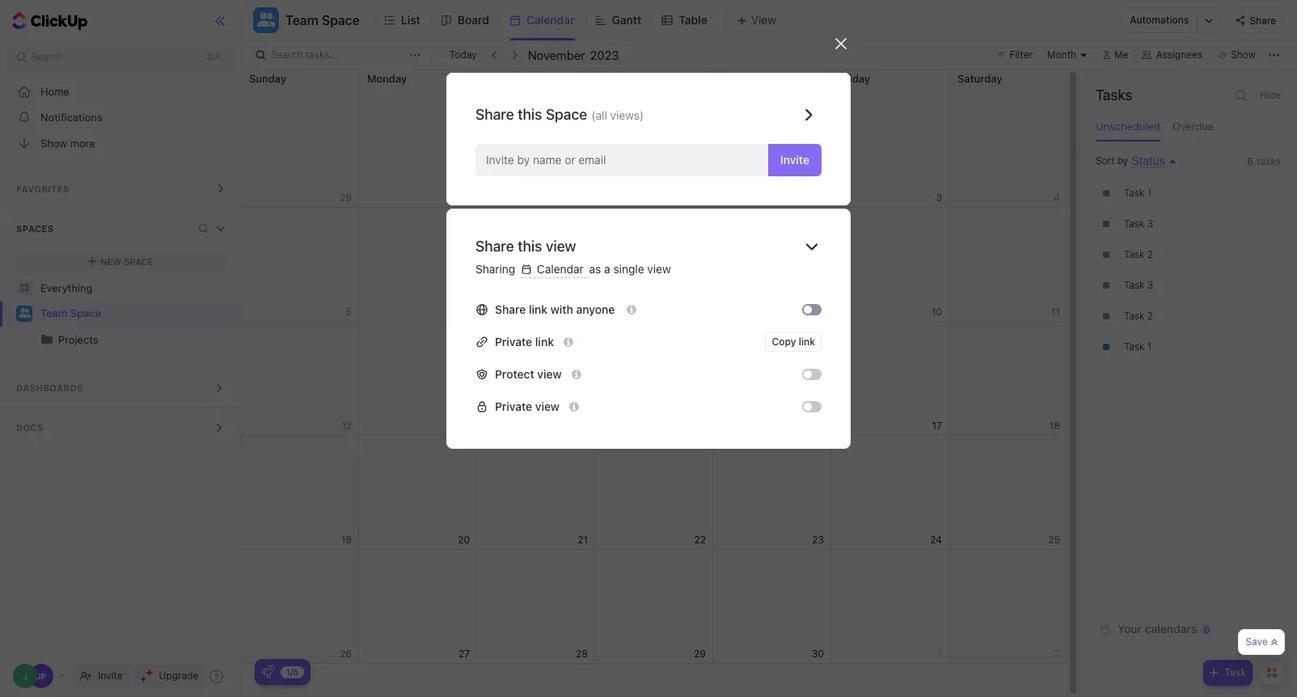 Task type: vqa. For each thing, say whether or not it's contained in the screenshot.
1st "Projects" link from left
yes



Task type: locate. For each thing, give the bounding box(es) containing it.
1 horizontal spatial search
[[271, 49, 303, 61]]

28
[[576, 647, 588, 659]]

search
[[271, 49, 303, 61], [32, 51, 63, 63]]

2 private from the top
[[495, 399, 532, 413]]

protect
[[495, 367, 534, 381]]

0 vertical spatial 1
[[1147, 187, 1152, 199]]

search up home
[[32, 51, 63, 63]]

3
[[1147, 218, 1153, 230], [1147, 279, 1153, 291]]

2 task 3 from the top
[[1124, 279, 1153, 291]]

search up sunday
[[271, 49, 303, 61]]

1 down ‎task 2
[[1147, 341, 1152, 353]]

share for share this space ( all views )
[[475, 106, 514, 123]]

1 task 3 from the top
[[1124, 218, 1153, 230]]

copy link
[[772, 335, 815, 347]]

row
[[241, 70, 1067, 208], [241, 208, 1067, 322], [241, 322, 1067, 436], [241, 436, 1067, 550], [241, 550, 1067, 664]]

cell
[[594, 322, 713, 435]]

‎task up task 1
[[1124, 310, 1145, 322]]

0 vertical spatial team space
[[285, 13, 360, 27]]

2 2 from the top
[[1147, 310, 1153, 322]]

⌘k
[[207, 51, 222, 63]]

calendar up tuesday
[[526, 13, 575, 27]]

0 vertical spatial task 3
[[1124, 218, 1153, 230]]

2 3 from the top
[[1147, 279, 1153, 291]]

link right copy
[[799, 335, 815, 347]]

all
[[596, 108, 607, 122]]

by
[[517, 153, 530, 167], [1117, 154, 1128, 167]]

1 up task 2
[[1147, 187, 1152, 199]]

2 this from the top
[[518, 238, 542, 255]]

private down protect
[[495, 399, 532, 413]]

sharing
[[475, 262, 518, 276]]

1 vertical spatial private
[[495, 399, 532, 413]]

space inside button
[[322, 13, 360, 27]]

2 projects link from the left
[[58, 327, 227, 353]]

0 horizontal spatial invite
[[98, 670, 123, 682]]

private link
[[495, 334, 554, 348]]

private
[[495, 334, 532, 348], [495, 399, 532, 413]]

2 ‎task from the top
[[1124, 310, 1145, 322]]

share up hide at the right top
[[1250, 14, 1276, 26]]

team space for team space button
[[285, 13, 360, 27]]

team up search tasks...
[[285, 13, 318, 27]]

link down share link with anyone
[[535, 334, 554, 348]]

1 vertical spatial 1
[[1147, 341, 1152, 353]]

0 vertical spatial calendar
[[526, 13, 575, 27]]

share
[[1250, 14, 1276, 26], [475, 106, 514, 123], [475, 238, 514, 255], [495, 302, 526, 316]]

share this space ( all views )
[[475, 106, 644, 123]]

3 down task 2
[[1147, 279, 1153, 291]]

team space inside button
[[285, 13, 360, 27]]

by right sort
[[1117, 154, 1128, 167]]

row containing 26
[[241, 550, 1067, 664]]

me button
[[1097, 45, 1135, 65]]

share down tuesday
[[475, 106, 514, 123]]

1 private from the top
[[495, 334, 532, 348]]

1 ‎task from the top
[[1124, 187, 1145, 199]]

name
[[533, 153, 562, 167]]

0 vertical spatial 3
[[1147, 218, 1153, 230]]

invite inside 'sidebar' navigation
[[98, 670, 123, 682]]

3 row from the top
[[241, 322, 1067, 436]]

share up sharing
[[475, 238, 514, 255]]

team inside 'sidebar' navigation
[[40, 307, 67, 320]]

new space
[[100, 256, 153, 266]]

task 3
[[1124, 218, 1153, 230], [1124, 279, 1153, 291]]

view right protect
[[537, 367, 562, 381]]

1 1 from the top
[[1147, 187, 1152, 199]]

26
[[340, 647, 352, 659]]

team for team space button
[[285, 13, 318, 27]]

share up the private link
[[495, 302, 526, 316]]

single
[[613, 262, 644, 276]]

24
[[930, 533, 942, 545]]

protect view
[[495, 367, 562, 381]]

link
[[529, 302, 548, 316], [535, 334, 554, 348], [799, 335, 815, 347]]

‎task down sort by
[[1124, 187, 1145, 199]]

1/5
[[286, 667, 298, 676]]

calendar
[[526, 13, 575, 27], [534, 262, 587, 276]]

onboarding checklist button image
[[261, 666, 274, 678]]

search inside 'sidebar' navigation
[[32, 51, 63, 63]]

team down everything
[[40, 307, 67, 320]]

grid
[[240, 70, 1067, 697]]

table
[[679, 13, 707, 27]]

3 up task 2
[[1147, 218, 1153, 230]]

1 vertical spatial team
[[40, 307, 67, 320]]

0 horizontal spatial by
[[517, 153, 530, 167]]

view right single on the left
[[647, 262, 671, 276]]

0
[[1204, 624, 1210, 634]]

projects link
[[2, 327, 227, 353], [58, 327, 227, 353]]

team
[[285, 13, 318, 27], [40, 307, 67, 320]]

private for private view
[[495, 399, 532, 413]]

link left with
[[529, 302, 548, 316]]

docs
[[16, 422, 44, 433]]

0 vertical spatial ‎task
[[1124, 187, 1145, 199]]

1 vertical spatial 3
[[1147, 279, 1153, 291]]

2 row from the top
[[241, 208, 1067, 322]]

team space inside 'sidebar' navigation
[[40, 307, 101, 320]]

team space down everything
[[40, 307, 101, 320]]

onboarding checklist button element
[[261, 666, 274, 678]]

team inside button
[[285, 13, 318, 27]]

2 up task 1
[[1147, 310, 1153, 322]]

share for share link with anyone
[[495, 302, 526, 316]]

private up protect
[[495, 334, 532, 348]]

task 3 up task 2
[[1124, 218, 1153, 230]]

cell inside row
[[594, 322, 713, 435]]

1 vertical spatial this
[[518, 238, 542, 255]]

task 2
[[1124, 248, 1153, 260]]

‎task 2
[[1124, 310, 1153, 322]]

Search tasks... text field
[[271, 44, 405, 66]]

0 horizontal spatial team space
[[40, 307, 101, 320]]

your
[[1118, 622, 1142, 636]]

tasks
[[1257, 155, 1281, 167]]

1 horizontal spatial team
[[285, 13, 318, 27]]

1 vertical spatial ‎task
[[1124, 310, 1145, 322]]

2 1 from the top
[[1147, 341, 1152, 353]]

automations button
[[1122, 8, 1197, 32]]

wednesday
[[603, 72, 662, 85]]

calendars
[[1145, 622, 1197, 636]]

1 this from the top
[[518, 106, 542, 123]]

space
[[322, 13, 360, 27], [546, 106, 587, 123], [124, 256, 153, 266], [70, 307, 101, 320]]

search tasks...
[[271, 49, 338, 61]]

space up search tasks... text field
[[322, 13, 360, 27]]

show
[[40, 136, 67, 149]]

2 up ‎task 2
[[1147, 248, 1153, 260]]

2
[[1147, 248, 1153, 260], [1147, 310, 1153, 322]]

favorites
[[16, 184, 69, 194]]

invite
[[486, 153, 514, 167], [780, 153, 809, 167], [98, 670, 123, 682]]

0 vertical spatial team
[[285, 13, 318, 27]]

link for copy
[[799, 335, 815, 347]]

save
[[1246, 636, 1268, 648]]

show more
[[40, 136, 95, 149]]

more
[[70, 136, 95, 149]]

tuesday
[[485, 72, 527, 85]]

1 row from the top
[[241, 70, 1067, 208]]

share inside button
[[1250, 14, 1276, 26]]

tasks
[[1096, 87, 1132, 104]]

0 vertical spatial private
[[495, 334, 532, 348]]

0 vertical spatial this
[[518, 106, 542, 123]]

as
[[589, 262, 601, 276]]

by left name
[[517, 153, 530, 167]]

2 for task 2
[[1147, 248, 1153, 260]]

0 vertical spatial 2
[[1147, 248, 1153, 260]]

favorites button
[[0, 169, 241, 208]]

23
[[812, 533, 824, 545]]

1 horizontal spatial by
[[1117, 154, 1128, 167]]

‎task for ‎task 1
[[1124, 187, 1145, 199]]

25
[[1048, 533, 1060, 545]]

1 vertical spatial 2
[[1147, 310, 1153, 322]]

this for space
[[518, 106, 542, 123]]

private for private link
[[495, 334, 532, 348]]

upgrade
[[159, 670, 199, 682]]

0 horizontal spatial search
[[32, 51, 63, 63]]

1 2 from the top
[[1147, 248, 1153, 260]]

5 row from the top
[[241, 550, 1067, 664]]

view
[[546, 238, 576, 255], [647, 262, 671, 276], [537, 367, 562, 381], [535, 399, 560, 413]]

me
[[1114, 49, 1128, 61]]

task
[[1124, 218, 1145, 230], [1124, 248, 1145, 260], [1124, 279, 1145, 291], [1124, 341, 1145, 353], [1225, 666, 1246, 678]]

1 for ‎task 1
[[1147, 187, 1152, 199]]

1 vertical spatial task 3
[[1124, 279, 1153, 291]]

this down tuesday
[[518, 106, 542, 123]]

0 horizontal spatial team
[[40, 307, 67, 320]]

1 vertical spatial team space
[[40, 307, 101, 320]]

team space up tasks...
[[285, 13, 360, 27]]

4 row from the top
[[241, 436, 1067, 550]]

this up sharing
[[518, 238, 542, 255]]

calendar left as
[[534, 262, 587, 276]]

21
[[578, 533, 588, 545]]

task 3 down task 2
[[1124, 279, 1153, 291]]

1 horizontal spatial team space
[[285, 13, 360, 27]]



Task type: describe. For each thing, give the bounding box(es) containing it.
home link
[[0, 78, 241, 104]]

home
[[40, 85, 69, 97]]

share for share
[[1250, 14, 1276, 26]]

gantt link
[[612, 0, 648, 40]]

new
[[100, 256, 121, 266]]

‎task 1
[[1124, 187, 1152, 199]]

thursday
[[721, 72, 768, 85]]

(
[[591, 108, 596, 122]]

team space link
[[40, 301, 227, 327]]

saturday
[[957, 72, 1002, 85]]

22
[[694, 533, 706, 545]]

1 projects link from the left
[[2, 327, 227, 353]]

sidebar navigation
[[0, 0, 241, 697]]

sort
[[1096, 154, 1115, 167]]

27
[[458, 647, 470, 659]]

by for sort
[[1117, 154, 1128, 167]]

list link
[[401, 0, 427, 40]]

tasks...
[[305, 49, 338, 61]]

team for team space link
[[40, 307, 67, 320]]

1 horizontal spatial invite
[[486, 153, 514, 167]]

‎task for ‎task 2
[[1124, 310, 1145, 322]]

views
[[610, 108, 640, 122]]

row containing 17
[[241, 322, 1067, 436]]

or
[[565, 153, 575, 167]]

29
[[694, 647, 706, 659]]

today button
[[446, 47, 480, 63]]

projects
[[58, 333, 98, 346]]

share for share this view
[[475, 238, 514, 255]]

space left (
[[546, 106, 587, 123]]

1 vertical spatial calendar
[[534, 262, 587, 276]]

gantt
[[612, 13, 641, 27]]

copy
[[772, 335, 796, 347]]

search for search
[[32, 51, 63, 63]]

20
[[458, 533, 470, 545]]

share button
[[1230, 7, 1283, 33]]

with
[[551, 302, 573, 316]]

18
[[1049, 419, 1060, 431]]

as a single view
[[589, 262, 671, 276]]

sort by
[[1096, 154, 1128, 167]]

private view
[[495, 399, 560, 413]]

30
[[812, 647, 824, 659]]

view up with
[[546, 238, 576, 255]]

notifications
[[40, 110, 102, 123]]

)
[[640, 108, 644, 122]]

6 tasks
[[1247, 155, 1281, 167]]

board link
[[458, 0, 496, 40]]

share this view
[[475, 238, 576, 255]]

19
[[341, 533, 352, 545]]

notifications link
[[0, 104, 241, 130]]

dashboards
[[16, 383, 83, 393]]

link for share
[[529, 302, 548, 316]]

grid containing sunday
[[240, 70, 1067, 697]]

email
[[578, 153, 606, 167]]

table link
[[679, 0, 714, 40]]

invite by name or email
[[486, 153, 606, 167]]

a
[[604, 262, 610, 276]]

2 horizontal spatial invite
[[780, 153, 809, 167]]

assignees
[[1156, 49, 1203, 61]]

6
[[1247, 155, 1254, 167]]

overdue
[[1172, 120, 1214, 133]]

monday
[[367, 72, 407, 85]]

calendar link
[[526, 0, 581, 40]]

upgrade link
[[134, 665, 205, 687]]

assignees button
[[1135, 45, 1210, 65]]

friday
[[839, 72, 870, 85]]

everything
[[40, 281, 92, 294]]

by for invite
[[517, 153, 530, 167]]

list
[[401, 13, 420, 27]]

today
[[450, 49, 477, 61]]

space up "projects"
[[70, 307, 101, 320]]

team space button
[[279, 2, 360, 38]]

unscheduled
[[1096, 120, 1160, 133]]

share link with anyone
[[495, 302, 618, 316]]

1 for task 1
[[1147, 341, 1152, 353]]

task 1
[[1124, 341, 1152, 353]]

space right new
[[124, 256, 153, 266]]

hide button
[[1255, 86, 1286, 105]]

user group image
[[18, 308, 30, 318]]

board
[[458, 13, 489, 27]]

your calendars 0
[[1118, 622, 1210, 636]]

row containing 19
[[241, 436, 1067, 550]]

this for view
[[518, 238, 542, 255]]

sunday
[[249, 72, 286, 85]]

search for search tasks...
[[271, 49, 303, 61]]

anyone
[[576, 302, 615, 316]]

view down protect view
[[535, 399, 560, 413]]

automations
[[1130, 14, 1189, 26]]

1 3 from the top
[[1147, 218, 1153, 230]]

hide
[[1260, 89, 1281, 101]]

17
[[932, 419, 942, 431]]

2 for ‎task 2
[[1147, 310, 1153, 322]]

link for private
[[535, 334, 554, 348]]

team space for team space link
[[40, 307, 101, 320]]



